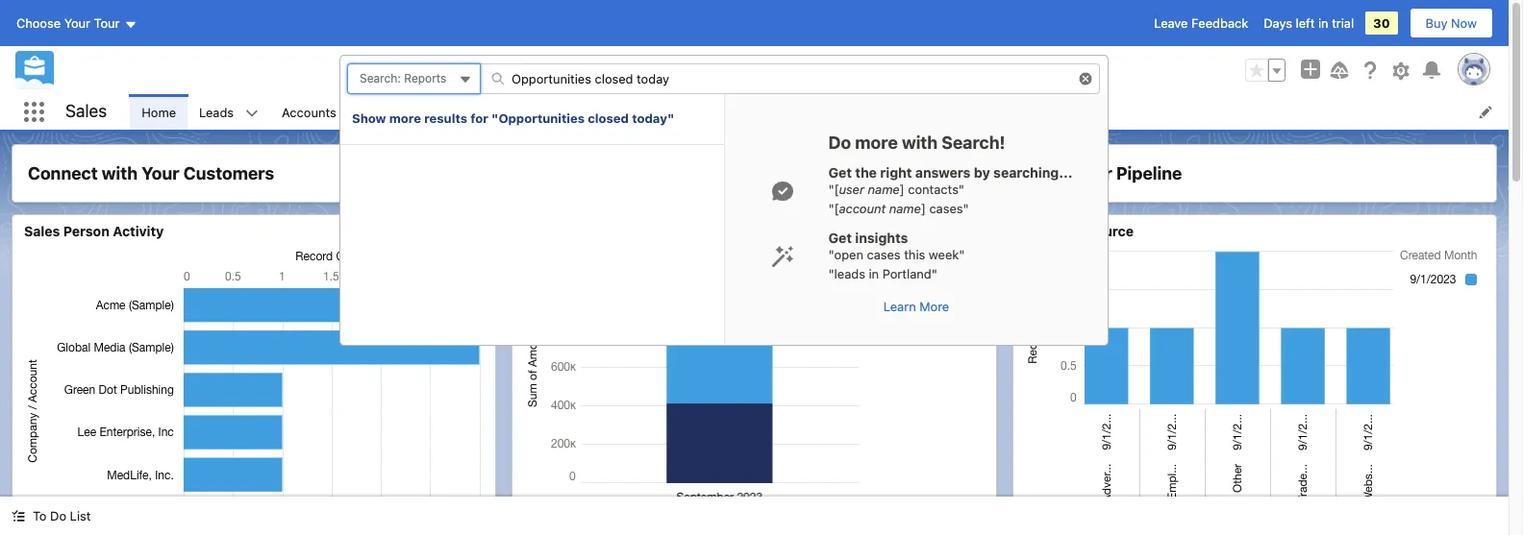 Task type: describe. For each thing, give the bounding box(es) containing it.
customers
[[183, 164, 274, 184]]

"leads
[[829, 266, 866, 281]]

more for results
[[389, 111, 421, 126]]

results
[[424, 111, 467, 126]]

search!
[[942, 133, 1006, 153]]

cases
[[867, 247, 901, 263]]

1 horizontal spatial with
[[902, 133, 938, 153]]

search... button
[[532, 55, 917, 86]]

1 "[ from the top
[[829, 182, 839, 197]]

0 horizontal spatial with
[[102, 164, 138, 184]]

trial
[[1332, 15, 1354, 31]]

0 horizontal spatial ]
[[900, 182, 905, 197]]

get for get the right answers by searching...
[[829, 164, 852, 181]]

buy
[[1426, 15, 1448, 31]]

build your pipeline
[[1029, 164, 1182, 184]]

by inside get the right answers by searching... "[ user name ] contacts" "[ account name ] cases"
[[974, 164, 990, 181]]

contacts"
[[908, 182, 965, 197]]

account
[[839, 201, 886, 216]]

show more results for "opportunities closed today"
[[352, 111, 675, 126]]

do inside button
[[50, 509, 66, 524]]

activity
[[113, 223, 164, 239]]

text default image inside leads list item
[[245, 107, 259, 120]]

leads for leads
[[199, 104, 234, 120]]

to do list
[[33, 509, 91, 524]]

choose your tour button
[[15, 8, 138, 38]]

Search... search field
[[480, 63, 1100, 94]]

today"
[[632, 111, 675, 126]]

week"
[[929, 247, 965, 263]]

person
[[63, 223, 109, 239]]

this
[[904, 247, 926, 263]]

2 "[ from the top
[[829, 201, 839, 216]]

contacts link
[[373, 94, 449, 130]]

0 vertical spatial do
[[829, 133, 851, 153]]

sales for sales person activity
[[24, 223, 60, 239]]

leave feedback
[[1154, 15, 1249, 31]]

more for with
[[855, 133, 898, 153]]

feedback
[[1192, 15, 1249, 31]]

1 horizontal spatial ]
[[921, 201, 926, 216]]

1 horizontal spatial text default image
[[771, 180, 794, 203]]

leave feedback link
[[1154, 15, 1249, 31]]

your for choose
[[64, 15, 90, 31]]

calendar link
[[601, 94, 677, 130]]

leads by source
[[1025, 223, 1134, 239]]

left
[[1296, 15, 1315, 31]]

days
[[1264, 15, 1293, 31]]

in inside the get insights "open cases this week" "leads in portland"
[[869, 266, 879, 281]]

1 horizontal spatial your
[[142, 164, 179, 184]]

build
[[1029, 164, 1071, 184]]

list
[[70, 509, 91, 524]]

opportunities list item
[[474, 94, 601, 130]]

accounts list item
[[270, 94, 373, 130]]

"open
[[829, 247, 864, 263]]

accounts
[[282, 104, 336, 120]]

list containing home
[[130, 94, 1509, 130]]

1 horizontal spatial by
[[1068, 223, 1084, 239]]

user
[[839, 182, 865, 197]]

now
[[1451, 15, 1477, 31]]

cases"
[[930, 201, 969, 216]]

buy now button
[[1410, 8, 1494, 38]]



Task type: locate. For each thing, give the bounding box(es) containing it.
leads down build
[[1025, 223, 1064, 239]]

0 horizontal spatial in
[[869, 266, 879, 281]]

forecasts
[[713, 104, 770, 120]]

0 vertical spatial get
[[829, 164, 852, 181]]

do up user
[[829, 133, 851, 153]]

0 vertical spatial by
[[974, 164, 990, 181]]

leads right home link
[[199, 104, 234, 120]]

"[
[[829, 182, 839, 197], [829, 201, 839, 216]]

leads inside list item
[[199, 104, 234, 120]]

get
[[829, 164, 852, 181], [829, 230, 852, 246]]

more
[[389, 111, 421, 126], [855, 133, 898, 153]]

more up the
[[855, 133, 898, 153]]

0 horizontal spatial leads
[[199, 104, 234, 120]]

search...
[[570, 63, 621, 78]]

0 vertical spatial name
[[868, 182, 900, 197]]

get up user
[[829, 164, 852, 181]]

1 horizontal spatial leads
[[1025, 223, 1064, 239]]

text default image left "to"
[[12, 510, 25, 523]]

with
[[902, 133, 938, 153], [102, 164, 138, 184]]

accounts link
[[270, 94, 348, 130]]

portland"
[[883, 266, 938, 281]]

0 horizontal spatial more
[[389, 111, 421, 126]]

to do list button
[[0, 497, 102, 536]]

get the right answers by searching... "[ user name ] contacts" "[ account name ] cases"
[[829, 164, 1073, 216]]

do more with search!
[[829, 133, 1006, 153]]

insights
[[855, 230, 908, 246]]

text default image left user
[[771, 180, 794, 203]]

sales for sales
[[65, 101, 107, 121]]

0 vertical spatial with
[[902, 133, 938, 153]]

your left tour
[[64, 15, 90, 31]]

opportunities link
[[474, 94, 576, 130]]

0 horizontal spatial do
[[50, 509, 66, 524]]

connect
[[28, 164, 98, 184]]

by down search!
[[974, 164, 990, 181]]

0 vertical spatial in
[[1319, 15, 1329, 31]]

1 vertical spatial get
[[829, 230, 852, 246]]

your down the home
[[142, 164, 179, 184]]

text default image
[[771, 180, 794, 203], [12, 510, 25, 523]]

name
[[868, 182, 900, 197], [889, 201, 921, 216]]

connect with your customers
[[28, 164, 274, 184]]

get insights "open cases this week" "leads in portland"
[[829, 230, 965, 281]]

0 vertical spatial sales
[[65, 101, 107, 121]]

0 horizontal spatial sales
[[24, 223, 60, 239]]

name down right
[[868, 182, 900, 197]]

choose your tour
[[16, 15, 120, 31]]

leads for leads by source
[[1025, 223, 1064, 239]]

do right "to"
[[50, 509, 66, 524]]

your for build
[[1075, 164, 1113, 184]]

do
[[829, 133, 851, 153], [50, 509, 66, 524]]

to
[[33, 509, 47, 524]]

answers
[[916, 164, 971, 181]]

tour
[[94, 15, 120, 31]]

1 vertical spatial by
[[1068, 223, 1084, 239]]

sales up connect
[[65, 101, 107, 121]]

1 horizontal spatial sales
[[65, 101, 107, 121]]

source
[[1087, 223, 1134, 239]]

"[ down user
[[829, 201, 839, 216]]

1 vertical spatial text default image
[[12, 510, 25, 523]]

right
[[880, 164, 912, 181]]

leave
[[1154, 15, 1188, 31]]

forecasts link
[[702, 94, 782, 130]]

get for get insights
[[829, 230, 852, 246]]

"opportunities
[[492, 111, 585, 126]]

1 vertical spatial sales
[[24, 223, 60, 239]]

1 vertical spatial name
[[889, 201, 921, 216]]

] down right
[[900, 182, 905, 197]]

0 horizontal spatial by
[[974, 164, 990, 181]]

in
[[1319, 15, 1329, 31], [869, 266, 879, 281]]

]
[[900, 182, 905, 197], [921, 201, 926, 216]]

closed
[[588, 111, 629, 126]]

"[ up the "account"
[[829, 182, 839, 197]]

1 horizontal spatial do
[[829, 133, 851, 153]]

1 vertical spatial text default image
[[771, 245, 794, 268]]

text default image
[[245, 107, 259, 120], [771, 245, 794, 268]]

sales
[[65, 101, 107, 121], [24, 223, 60, 239]]

0 vertical spatial more
[[389, 111, 421, 126]]

2 get from the top
[[829, 230, 852, 246]]

your inside dropdown button
[[64, 15, 90, 31]]

1 get from the top
[[829, 164, 852, 181]]

searching...
[[994, 164, 1073, 181]]

leads
[[199, 104, 234, 120], [1025, 223, 1064, 239]]

by
[[974, 164, 990, 181], [1068, 223, 1084, 239]]

] down contacts" on the top right
[[921, 201, 926, 216]]

contacts list item
[[373, 94, 474, 130]]

with up answers
[[902, 133, 938, 153]]

more right show
[[389, 111, 421, 126]]

1 vertical spatial in
[[869, 266, 879, 281]]

leads link
[[188, 94, 245, 130]]

list
[[130, 94, 1509, 130]]

in down "cases" on the right top of page
[[869, 266, 879, 281]]

buy now
[[1426, 15, 1477, 31]]

choose
[[16, 15, 61, 31]]

0 vertical spatial "[
[[829, 182, 839, 197]]

contacts
[[384, 104, 437, 120]]

show
[[352, 111, 386, 126]]

1 horizontal spatial text default image
[[771, 245, 794, 268]]

1 vertical spatial with
[[102, 164, 138, 184]]

days left in trial
[[1264, 15, 1354, 31]]

calendar list item
[[601, 94, 702, 130]]

get inside the get insights "open cases this week" "leads in portland"
[[829, 230, 852, 246]]

1 horizontal spatial more
[[855, 133, 898, 153]]

get up "open
[[829, 230, 852, 246]]

1 vertical spatial more
[[855, 133, 898, 153]]

opportunities
[[485, 104, 565, 120]]

get inside get the right answers by searching... "[ user name ] contacts" "[ account name ] cases"
[[829, 164, 852, 181]]

text default image inside to do list button
[[12, 510, 25, 523]]

home link
[[130, 94, 188, 130]]

text default image left accounts
[[245, 107, 259, 120]]

None text field
[[347, 63, 481, 94]]

0 vertical spatial text default image
[[245, 107, 259, 120]]

the
[[855, 164, 877, 181]]

1 vertical spatial do
[[50, 509, 66, 524]]

your
[[64, 15, 90, 31], [142, 164, 179, 184], [1075, 164, 1113, 184]]

in right left
[[1319, 15, 1329, 31]]

group
[[1246, 59, 1286, 82]]

0 horizontal spatial your
[[64, 15, 90, 31]]

for
[[471, 111, 488, 126]]

0 vertical spatial text default image
[[771, 180, 794, 203]]

0 horizontal spatial text default image
[[12, 510, 25, 523]]

1 vertical spatial "[
[[829, 201, 839, 216]]

text default image left "open
[[771, 245, 794, 268]]

1 horizontal spatial in
[[1319, 15, 1329, 31]]

calendar
[[613, 104, 665, 120]]

with right connect
[[102, 164, 138, 184]]

pipeline
[[1117, 164, 1182, 184]]

leads list item
[[188, 94, 270, 130]]

your right build
[[1075, 164, 1113, 184]]

0 horizontal spatial text default image
[[245, 107, 259, 120]]

by left source
[[1068, 223, 1084, 239]]

0 vertical spatial leads
[[199, 104, 234, 120]]

home
[[142, 104, 176, 120]]

1 vertical spatial ]
[[921, 201, 926, 216]]

1 vertical spatial leads
[[1025, 223, 1064, 239]]

30
[[1374, 15, 1390, 31]]

2 horizontal spatial your
[[1075, 164, 1113, 184]]

sales left person
[[24, 223, 60, 239]]

sales person activity
[[24, 223, 164, 239]]

0 vertical spatial ]
[[900, 182, 905, 197]]

name down contacts" on the top right
[[889, 201, 921, 216]]



Task type: vqa. For each thing, say whether or not it's contained in the screenshot.
top JOHN STEELE (SAMPLE) link
no



